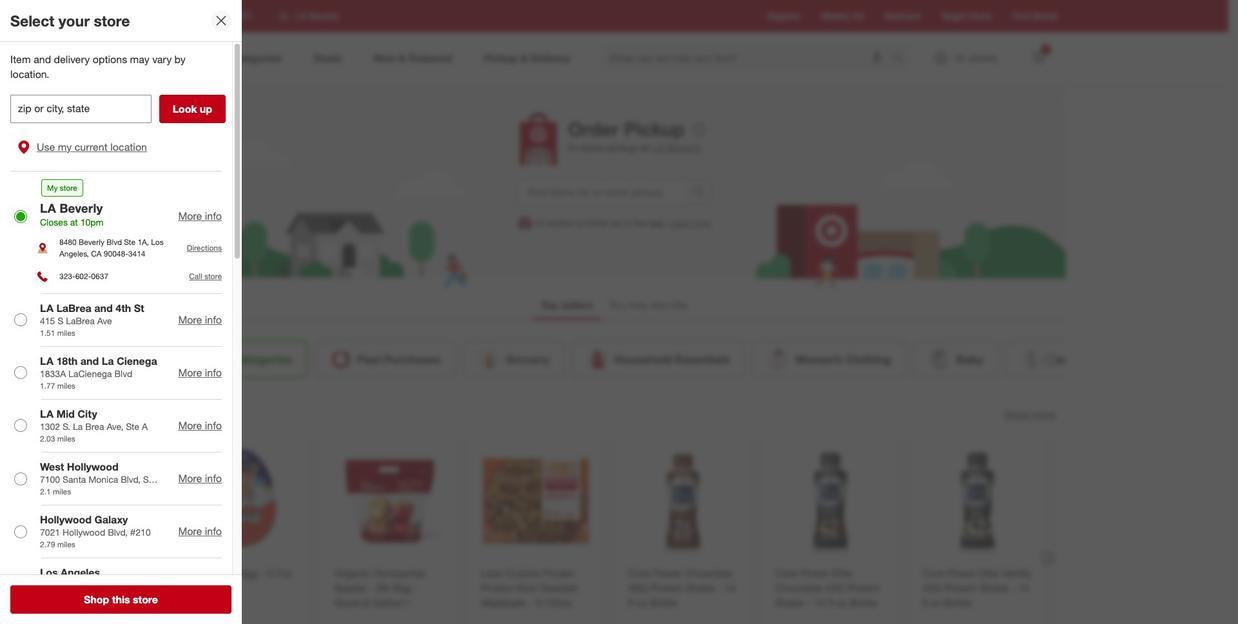 Task type: describe. For each thing, give the bounding box(es) containing it.
organic honeycrisp apples - 2lb bag - good & gather™
[[334, 567, 425, 609]]

shop this store
[[84, 593, 158, 606]]

kinder joy egg - 0.7oz
[[187, 567, 292, 580]]

in
[[624, 217, 631, 228]]

women's
[[795, 352, 843, 366]]

shop for shop this store
[[84, 593, 109, 606]]

beauty
[[1048, 352, 1086, 366]]

more info link for west hollywood
[[178, 472, 222, 485]]

drive
[[587, 217, 607, 228]]

more info for la 18th and la cienega
[[178, 366, 222, 379]]

to
[[576, 217, 584, 228]]

blvd inside 8480 beverly blvd ste 1a, los angeles, ca 90048-3414
[[107, 238, 122, 247]]

find stores link
[[1012, 10, 1058, 23]]

bag
[[393, 581, 411, 594]]

more info for west hollywood
[[178, 472, 222, 485]]

42g for core power elite chocolate 42g protein shake - 14 fl oz bottle
[[825, 581, 844, 594]]

elite for vanilla
[[979, 567, 999, 580]]

0637
[[91, 271, 108, 281]]

search button
[[886, 44, 917, 75]]

a
[[142, 421, 148, 432]]

pickup
[[607, 141, 638, 154]]

blvd, inside west hollywood 7100 santa monica blvd, ste 201
[[121, 474, 141, 485]]

or switch to drive up in the app. learn how
[[535, 217, 711, 228]]

oz for core power elite chocolate 42g protein shake - 14 fl oz bottle
[[836, 596, 847, 609]]

you may also like link
[[601, 293, 696, 320]]

ca
[[91, 249, 102, 258]]

use my current location
[[37, 140, 147, 153]]

find
[[1012, 10, 1029, 21]]

power for vanilla
[[947, 567, 976, 580]]

directions link
[[187, 243, 222, 253]]

this
[[112, 593, 130, 606]]

core power elite vanilla 42g protein shake - 14 fl oz bottle link
[[922, 566, 1032, 610]]

switch
[[548, 217, 574, 228]]

0.7oz
[[267, 567, 292, 580]]

9.125oz
[[535, 596, 572, 609]]

st
[[134, 302, 144, 314]]

select your store dialog
[[0, 0, 242, 624]]

core power chocolate 26g protein shake - 14 fl oz bottle link
[[628, 566, 737, 610]]

18th
[[56, 354, 78, 367]]

info for hollywood galaxy
[[205, 525, 222, 538]]

2 vertical spatial hollywood
[[63, 527, 105, 538]]

la for st
[[40, 302, 53, 314]]

select your store
[[10, 11, 130, 29]]

redcard link
[[884, 10, 920, 23]]

ste inside 8480 beverly blvd ste 1a, los angeles, ca 90048-3414
[[124, 238, 135, 247]]

at for la beverly
[[70, 216, 78, 227]]

hollywood galaxy 7021 hollywood blvd, #210 2.79 miles
[[40, 513, 151, 549]]

201
[[40, 487, 55, 498]]

baby
[[956, 352, 983, 366]]

0 vertical spatial labrea
[[56, 302, 91, 314]]

my categories
[[214, 352, 292, 366]]

shake for core power elite vanilla 42g protein shake - 14 fl oz bottle
[[980, 581, 1008, 594]]

blvd, inside the "hollywood galaxy 7021 hollywood blvd, #210 2.79 miles"
[[108, 527, 128, 538]]

4th
[[116, 302, 131, 314]]

top sellers
[[541, 299, 593, 311]]

1 vertical spatial grocery
[[176, 404, 233, 422]]

redcard
[[884, 10, 920, 21]]

fl for core power elite chocolate 42g protein shake - 14 fl oz bottle
[[828, 596, 833, 609]]

target circle
[[941, 10, 992, 21]]

at for in-store pickup at
[[641, 141, 649, 154]]

galaxy
[[95, 513, 128, 526]]

order
[[568, 117, 619, 141]]

essentials
[[675, 352, 730, 366]]

my for my store
[[47, 183, 58, 193]]

los inside 8480 beverly blvd ste 1a, los angeles, ca 90048-3414
[[151, 238, 164, 247]]

look
[[173, 102, 197, 115]]

baby button
[[913, 341, 998, 378]]

store for in-store pickup at la beverly
[[581, 141, 604, 154]]

beverly for 8480 beverly blvd ste 1a, los angeles, ca 90048-3414
[[79, 238, 104, 247]]

core power elite chocolate 42g protein shake - 14 fl oz bottle link
[[775, 566, 884, 610]]

target circle link
[[941, 10, 992, 23]]

1 vertical spatial hollywood
[[40, 513, 92, 526]]

more info for la labrea and 4th st
[[178, 313, 222, 326]]

la 18th and la cienega 1833a lacienega blvd 1.77 miles
[[40, 354, 157, 391]]

bottle for core power elite chocolate 42g protein shake - 14 fl oz bottle
[[849, 596, 877, 609]]

meatballs
[[481, 596, 526, 609]]

oz inside core power chocolate 26g protein shake - 14 fl oz bottle
[[636, 596, 647, 609]]

Find items for in-store pickup search field
[[517, 180, 686, 204]]

kinder
[[187, 567, 217, 580]]

- inside core power elite chocolate 42g protein shake - 14 fl oz bottle
[[806, 596, 810, 609]]

shake inside core power chocolate 26g protein shake - 14 fl oz bottle
[[686, 581, 714, 594]]

call store link
[[189, 271, 222, 281]]

frozen
[[543, 567, 574, 580]]

organic honeycrisp apples - 2lb bag - good & gather™ link
[[334, 566, 443, 610]]

la inside dropdown button
[[295, 10, 306, 21]]

weekly ad link
[[821, 10, 864, 23]]

you may also like
[[609, 299, 688, 311]]

you
[[609, 299, 626, 311]]

ste inside la mid city 1302 s. la brea ave, ste a 2.03 miles
[[126, 421, 139, 432]]

also
[[651, 299, 670, 311]]

2.79
[[40, 540, 55, 549]]

none text field inside select your store dialog
[[10, 95, 151, 123]]

gather™
[[372, 596, 410, 609]]

chocolate inside core power chocolate 26g protein shake - 14 fl oz bottle
[[685, 567, 732, 580]]

vary
[[152, 53, 172, 66]]

core for core power elite chocolate 42g protein shake - 14 fl oz bottle
[[775, 567, 797, 580]]

miles inside la labrea and 4th st 415 s labrea ave 1.51 miles
[[57, 328, 75, 338]]

more info link for la beverly
[[178, 210, 222, 223]]

or
[[535, 217, 545, 228]]

the
[[634, 217, 647, 228]]

your
[[59, 11, 90, 29]]

2.1
[[40, 487, 51, 497]]

shop more
[[1004, 408, 1055, 421]]

clothing
[[846, 352, 891, 366]]

cienega
[[117, 354, 157, 367]]

blvd inside la 18th and la cienega 1833a lacienega blvd 1.77 miles
[[114, 368, 132, 379]]

more info link for la mid city
[[178, 419, 222, 432]]

delivery
[[54, 53, 90, 66]]

item and delivery options may vary by location.
[[10, 53, 186, 81]]

registry link
[[767, 10, 800, 23]]

core power elite vanilla 42g protein shake - 14 fl oz bottle
[[922, 567, 1031, 609]]

like
[[673, 299, 688, 311]]

and for 18th
[[80, 354, 99, 367]]

order pickup
[[568, 117, 685, 141]]

1 link
[[1024, 44, 1053, 72]]

elite for chocolate
[[832, 567, 852, 580]]

look up
[[173, 102, 212, 115]]

more info for hollywood galaxy
[[178, 525, 222, 538]]

la inside la 18th and la cienega 1833a lacienega blvd 1.77 miles
[[102, 354, 114, 367]]

in-
[[568, 141, 581, 154]]

categories
[[233, 352, 292, 366]]

women's clothing button
[[752, 341, 906, 378]]

lean
[[481, 567, 503, 580]]

joy
[[220, 567, 236, 580]]

14 inside core power chocolate 26g protein shake - 14 fl oz bottle
[[724, 581, 735, 594]]

core for core power chocolate 26g protein shake - 14 fl oz bottle
[[628, 567, 650, 580]]

- inside core power elite vanilla 42g protein shake - 14 fl oz bottle
[[1011, 581, 1015, 594]]

hollywood inside west hollywood 7100 santa monica blvd, ste 201
[[67, 460, 119, 473]]

core power chocolate 26g protein shake - 14 fl oz bottle
[[628, 567, 735, 609]]

26g
[[628, 581, 647, 594]]

grocery inside button
[[505, 352, 549, 366]]

oz for core power elite vanilla 42g protein shake - 14 fl oz bottle
[[930, 596, 941, 609]]

my for my categories
[[214, 352, 230, 366]]

good
[[334, 596, 360, 609]]



Task type: locate. For each thing, give the bounding box(es) containing it.
42g inside core power elite vanilla 42g protein shake - 14 fl oz bottle
[[922, 581, 941, 594]]

honeycrisp
[[373, 567, 425, 580]]

more for la mid city
[[178, 419, 202, 432]]

oz inside core power elite chocolate 42g protein shake - 14 fl oz bottle
[[836, 596, 847, 609]]

1 vertical spatial shop
[[84, 593, 109, 606]]

- inside core power chocolate 26g protein shake - 14 fl oz bottle
[[717, 581, 721, 594]]

miles down 1833a
[[57, 381, 75, 391]]

and inside la 18th and la cienega 1833a lacienega blvd 1.77 miles
[[80, 354, 99, 367]]

1
[[1044, 46, 1048, 54]]

5 info from the top
[[205, 472, 222, 485]]

1 horizontal spatial may
[[629, 299, 648, 311]]

3 more info link from the top
[[178, 366, 222, 379]]

- inside lean cuisine frozen protein kick swedish meatballs - 9.125oz
[[528, 596, 532, 609]]

household essentials
[[614, 352, 730, 366]]

2.1 miles
[[40, 487, 71, 497]]

store up the "la beverly closes at 10pm"
[[60, 183, 77, 193]]

0 horizontal spatial may
[[130, 53, 149, 66]]

more info link down the call
[[178, 313, 222, 326]]

2 info from the top
[[205, 313, 222, 326]]

shop left this
[[84, 593, 109, 606]]

miles down s
[[57, 328, 75, 338]]

may left vary on the left of the page
[[130, 53, 149, 66]]

bottle inside core power chocolate 26g protein shake - 14 fl oz bottle
[[650, 596, 677, 609]]

1 bottle from the left
[[650, 596, 677, 609]]

los right the 1a,
[[151, 238, 164, 247]]

up
[[610, 217, 622, 228]]

6 info from the top
[[205, 525, 222, 538]]

0 horizontal spatial elite
[[832, 567, 852, 580]]

2 oz from the left
[[836, 596, 847, 609]]

more info right ste
[[178, 472, 222, 485]]

3 fl from the left
[[922, 596, 927, 609]]

3 more info from the top
[[178, 366, 222, 379]]

angeles,
[[59, 249, 89, 258]]

more for la labrea and 4th st
[[178, 313, 202, 326]]

fl inside core power elite vanilla 42g protein shake - 14 fl oz bottle
[[922, 596, 927, 609]]

more info link right a
[[178, 419, 222, 432]]

core power elite chocolate 42g protein shake - 14 fl oz bottle
[[775, 567, 880, 609]]

directions
[[187, 243, 222, 253]]

la labrea and 4th st 415 s labrea ave 1.51 miles
[[40, 302, 144, 338]]

1 horizontal spatial my
[[214, 352, 230, 366]]

0 horizontal spatial chocolate
[[685, 567, 732, 580]]

may right "you"
[[629, 299, 648, 311]]

0 vertical spatial la
[[102, 354, 114, 367]]

3 core from the left
[[922, 567, 944, 580]]

90048-
[[104, 249, 128, 258]]

1 horizontal spatial oz
[[836, 596, 847, 609]]

1 protein from the left
[[481, 581, 513, 594]]

shop left more
[[1004, 408, 1029, 421]]

la inside la mid city 1302 s. la brea ave, ste a 2.03 miles
[[40, 407, 53, 420]]

hollywood up monica
[[67, 460, 119, 473]]

0 vertical spatial may
[[130, 53, 149, 66]]

vanilla
[[1002, 567, 1031, 580]]

use my current location link
[[10, 131, 222, 163]]

0 horizontal spatial grocery
[[176, 404, 233, 422]]

grocery
[[505, 352, 549, 366], [176, 404, 233, 422]]

la
[[102, 354, 114, 367], [73, 421, 83, 432]]

2 horizontal spatial oz
[[930, 596, 941, 609]]

1 vertical spatial and
[[94, 302, 113, 314]]

2 horizontal spatial power
[[947, 567, 976, 580]]

more right cienega
[[178, 366, 202, 379]]

protein inside core power chocolate 26g protein shake - 14 fl oz bottle
[[650, 581, 683, 594]]

miles right the 2.1
[[53, 487, 71, 497]]

oz
[[636, 596, 647, 609], [836, 596, 847, 609], [930, 596, 941, 609]]

hollywood
[[67, 460, 119, 473], [40, 513, 92, 526], [63, 527, 105, 538]]

more for la beverly
[[178, 210, 202, 223]]

0 horizontal spatial my
[[47, 183, 58, 193]]

more info for la mid city
[[178, 419, 222, 432]]

None radio
[[14, 210, 27, 223], [14, 314, 27, 326], [14, 472, 27, 485], [14, 525, 27, 538], [14, 210, 27, 223], [14, 314, 27, 326], [14, 472, 27, 485], [14, 525, 27, 538]]

power for chocolate
[[800, 567, 829, 580]]

0 horizontal spatial core
[[628, 567, 650, 580]]

1 more info link from the top
[[178, 210, 222, 223]]

ste up 3414
[[124, 238, 135, 247]]

power inside core power elite vanilla 42g protein shake - 14 fl oz bottle
[[947, 567, 976, 580]]

lacienega
[[68, 368, 112, 379]]

la inside the "la beverly closes at 10pm"
[[40, 200, 56, 215]]

la inside la 18th and la cienega 1833a lacienega blvd 1.77 miles
[[40, 354, 53, 367]]

4 protein from the left
[[944, 581, 977, 594]]

14 for core power elite chocolate 42g protein shake - 14 fl oz bottle
[[813, 596, 825, 609]]

beauty button
[[1006, 341, 1101, 378]]

2 more info link from the top
[[178, 313, 222, 326]]

0 horizontal spatial shop
[[84, 593, 109, 606]]

west hollywood 7100 santa monica blvd, ste 201
[[40, 460, 159, 498]]

grocery down 'top' at the top left of the page
[[505, 352, 549, 366]]

bottle for core power elite vanilla 42g protein shake - 14 fl oz bottle
[[944, 596, 971, 609]]

hollywood down galaxy
[[63, 527, 105, 538]]

2 42g from the left
[[922, 581, 941, 594]]

3 power from the left
[[947, 567, 976, 580]]

4 more info link from the top
[[178, 419, 222, 432]]

more info link up the kinder
[[178, 525, 222, 538]]

by
[[174, 53, 186, 66]]

la for cienega
[[40, 354, 53, 367]]

2.03
[[40, 434, 55, 444]]

blvd
[[107, 238, 122, 247], [114, 368, 132, 379]]

may
[[130, 53, 149, 66], [629, 299, 648, 311]]

3 protein from the left
[[847, 581, 880, 594]]

1 42g from the left
[[825, 581, 844, 594]]

more for west hollywood
[[178, 472, 202, 485]]

more info down my categories
[[178, 366, 222, 379]]

more info link down my categories
[[178, 366, 222, 379]]

1 horizontal spatial bottle
[[849, 596, 877, 609]]

1 horizontal spatial fl
[[828, 596, 833, 609]]

options
[[93, 53, 127, 66]]

2 elite from the left
[[979, 567, 999, 580]]

egg
[[239, 567, 257, 580]]

more info for la beverly
[[178, 210, 222, 223]]

power for 26g
[[653, 567, 682, 580]]

1 vertical spatial at
[[70, 216, 78, 227]]

0 horizontal spatial oz
[[636, 596, 647, 609]]

shake inside core power elite chocolate 42g protein shake - 14 fl oz bottle
[[775, 596, 804, 609]]

core inside core power chocolate 26g protein shake - 14 fl oz bottle
[[628, 567, 650, 580]]

0 horizontal spatial la
[[73, 421, 83, 432]]

1 horizontal spatial elite
[[979, 567, 999, 580]]

0 vertical spatial at
[[641, 141, 649, 154]]

2 fl from the left
[[828, 596, 833, 609]]

miles right 2.79
[[57, 540, 75, 549]]

1 horizontal spatial los
[[151, 238, 164, 247]]

3 more from the top
[[178, 366, 202, 379]]

42g inside core power elite chocolate 42g protein shake - 14 fl oz bottle
[[825, 581, 844, 594]]

7100
[[40, 474, 60, 485]]

my inside my categories button
[[214, 352, 230, 366]]

602-
[[75, 271, 91, 281]]

1 horizontal spatial chocolate
[[775, 581, 822, 594]]

item
[[10, 53, 31, 66]]

s
[[58, 315, 63, 326]]

0 vertical spatial shop
[[1004, 408, 1029, 421]]

2 more from the top
[[178, 313, 202, 326]]

blvd, down galaxy
[[108, 527, 128, 538]]

info for la beverly
[[205, 210, 222, 223]]

0 vertical spatial my
[[47, 183, 58, 193]]

shake for core power elite chocolate 42g protein shake - 14 fl oz bottle
[[775, 596, 804, 609]]

shop more button
[[1004, 407, 1055, 422]]

4 info from the top
[[205, 419, 222, 432]]

more right ste
[[178, 472, 202, 485]]

household essentials button
[[571, 341, 745, 378]]

bottle
[[650, 596, 677, 609], [849, 596, 877, 609], [944, 596, 971, 609]]

6 more info from the top
[[178, 525, 222, 538]]

6 more from the top
[[178, 525, 202, 538]]

1.77
[[40, 381, 55, 391]]

1 oz from the left
[[636, 596, 647, 609]]

2 horizontal spatial bottle
[[944, 596, 971, 609]]

more for la 18th and la cienega
[[178, 366, 202, 379]]

and up location.
[[34, 53, 51, 66]]

call store
[[189, 271, 222, 281]]

2lb
[[376, 581, 390, 594]]

more right a
[[178, 419, 202, 432]]

0 horizontal spatial bottle
[[650, 596, 677, 609]]

0 horizontal spatial 14
[[724, 581, 735, 594]]

info for la mid city
[[205, 419, 222, 432]]

0 vertical spatial and
[[34, 53, 51, 66]]

la inside la labrea and 4th st 415 s labrea ave 1.51 miles
[[40, 302, 53, 314]]

shake
[[686, 581, 714, 594], [980, 581, 1008, 594], [775, 596, 804, 609]]

at down pickup
[[641, 141, 649, 154]]

core power elite vanilla 42g protein shake - 14 fl oz bottle image
[[919, 443, 1034, 558], [919, 443, 1034, 558]]

and inside the item and delivery options may vary by location.
[[34, 53, 51, 66]]

in-store pickup at la beverly
[[568, 141, 702, 154]]

1 horizontal spatial shake
[[775, 596, 804, 609]]

1 vertical spatial blvd
[[114, 368, 132, 379]]

shop this store button
[[10, 586, 232, 614]]

more info link right ste
[[178, 472, 222, 485]]

4 more from the top
[[178, 419, 202, 432]]

1 more from the top
[[178, 210, 202, 223]]

1 horizontal spatial la
[[102, 354, 114, 367]]

2 power from the left
[[800, 567, 829, 580]]

kinder joy egg - 0.7oz image
[[184, 443, 299, 558], [184, 443, 299, 558]]

beverly inside the "la beverly closes at 10pm"
[[59, 200, 103, 215]]

past
[[357, 352, 381, 366]]

la for s.
[[40, 407, 53, 420]]

protein inside lean cuisine frozen protein kick swedish meatballs - 9.125oz
[[481, 581, 513, 594]]

store for my store
[[60, 183, 77, 193]]

6 more info link from the top
[[178, 525, 222, 538]]

core for core power elite vanilla 42g protein shake - 14 fl oz bottle
[[922, 567, 944, 580]]

5 more from the top
[[178, 472, 202, 485]]

14 inside core power elite chocolate 42g protein shake - 14 fl oz bottle
[[813, 596, 825, 609]]

0 vertical spatial grocery
[[505, 352, 549, 366]]

1 vertical spatial my
[[214, 352, 230, 366]]

ave
[[97, 315, 112, 326]]

organic honeycrisp apples - 2lb bag - good & gather™ image
[[331, 443, 446, 558], [331, 443, 446, 558]]

more info link up directions link on the left top
[[178, 210, 222, 223]]

more down the call
[[178, 313, 202, 326]]

store for call store
[[204, 271, 222, 281]]

0 vertical spatial chocolate
[[685, 567, 732, 580]]

swedish
[[539, 581, 579, 594]]

1302
[[40, 421, 60, 432]]

2 more info from the top
[[178, 313, 222, 326]]

8480 beverly blvd ste 1a, los angeles, ca 90048-3414
[[59, 238, 164, 258]]

2 horizontal spatial shake
[[980, 581, 1008, 594]]

fl inside core power chocolate 26g protein shake - 14 fl oz bottle
[[628, 596, 633, 609]]

1 info from the top
[[205, 210, 222, 223]]

more info link for la labrea and 4th st
[[178, 313, 222, 326]]

3414
[[128, 249, 145, 258]]

7021
[[40, 527, 60, 538]]

#210
[[130, 527, 151, 538]]

0 vertical spatial ste
[[124, 238, 135, 247]]

beverly inside 8480 beverly blvd ste 1a, los angeles, ca 90048-3414
[[79, 238, 104, 247]]

1 vertical spatial la
[[73, 421, 83, 432]]

may inside the item and delivery options may vary by location.
[[130, 53, 149, 66]]

west
[[40, 460, 64, 473]]

None text field
[[10, 95, 151, 123]]

0 horizontal spatial shake
[[686, 581, 714, 594]]

0 horizontal spatial fl
[[628, 596, 633, 609]]

What can we help you find? suggestions appear below search field
[[602, 44, 895, 72]]

fl for core power elite vanilla 42g protein shake - 14 fl oz bottle
[[922, 596, 927, 609]]

and for labrea
[[94, 302, 113, 314]]

8480
[[59, 238, 77, 247]]

ste left a
[[126, 421, 139, 432]]

0 horizontal spatial 42g
[[825, 581, 844, 594]]

2 protein from the left
[[650, 581, 683, 594]]

0 horizontal spatial at
[[70, 216, 78, 227]]

store right this
[[133, 593, 158, 606]]

3 oz from the left
[[930, 596, 941, 609]]

and inside la labrea and 4th st 415 s labrea ave 1.51 miles
[[94, 302, 113, 314]]

42g for core power elite vanilla 42g protein shake - 14 fl oz bottle
[[922, 581, 941, 594]]

blvd up 90048-
[[107, 238, 122, 247]]

1 elite from the left
[[832, 567, 852, 580]]

1 more info from the top
[[178, 210, 222, 223]]

1 vertical spatial ste
[[126, 421, 139, 432]]

1 horizontal spatial 14
[[813, 596, 825, 609]]

0 horizontal spatial power
[[653, 567, 682, 580]]

bottle inside core power elite chocolate 42g protein shake - 14 fl oz bottle
[[849, 596, 877, 609]]

more info up the kinder
[[178, 525, 222, 538]]

la inside la mid city 1302 s. la brea ave, ste a 2.03 miles
[[73, 421, 83, 432]]

323-602-0637
[[59, 271, 108, 281]]

and up ave
[[94, 302, 113, 314]]

hollywood up 7021
[[40, 513, 92, 526]]

14 for core power elite vanilla 42g protein shake - 14 fl oz bottle
[[1018, 581, 1030, 594]]

0 vertical spatial hollywood
[[67, 460, 119, 473]]

protein inside core power elite vanilla 42g protein shake - 14 fl oz bottle
[[944, 581, 977, 594]]

1 horizontal spatial 42g
[[922, 581, 941, 594]]

store inside button
[[133, 593, 158, 606]]

location
[[110, 140, 147, 153]]

ave,
[[107, 421, 123, 432]]

10pm
[[80, 216, 103, 227]]

0 vertical spatial blvd
[[107, 238, 122, 247]]

more info up directions link on the left top
[[178, 210, 222, 223]]

store
[[94, 11, 130, 29], [581, 141, 604, 154], [60, 183, 77, 193], [204, 271, 222, 281], [133, 593, 158, 606]]

1 vertical spatial labrea
[[66, 315, 95, 326]]

top
[[541, 299, 558, 311]]

la up 'lacienega'
[[102, 354, 114, 367]]

grocery button
[[463, 341, 564, 378]]

beverly inside dropdown button
[[309, 10, 339, 21]]

more up directions link on the left top
[[178, 210, 202, 223]]

grocery right a
[[176, 404, 233, 422]]

5 more info from the top
[[178, 472, 222, 485]]

kick
[[516, 581, 536, 594]]

my up the "la beverly closes at 10pm"
[[47, 183, 58, 193]]

store right your
[[94, 11, 130, 29]]

blvd, left ste
[[121, 474, 141, 485]]

4 more info from the top
[[178, 419, 222, 432]]

0 horizontal spatial los
[[40, 566, 58, 579]]

info for west hollywood
[[205, 472, 222, 485]]

call
[[189, 271, 202, 281]]

los down 2.79
[[40, 566, 58, 579]]

blvd down cienega
[[114, 368, 132, 379]]

0 vertical spatial blvd,
[[121, 474, 141, 485]]

None radio
[[14, 366, 27, 379], [14, 419, 27, 432], [14, 366, 27, 379], [14, 419, 27, 432]]

5 more info link from the top
[[178, 472, 222, 485]]

store down order
[[581, 141, 604, 154]]

shop inside select your store dialog
[[84, 593, 109, 606]]

oz inside core power elite vanilla 42g protein shake - 14 fl oz bottle
[[930, 596, 941, 609]]

1 horizontal spatial at
[[641, 141, 649, 154]]

power inside core power chocolate 26g protein shake - 14 fl oz bottle
[[653, 567, 682, 580]]

core power chocolate 26g protein shake - 14 fl oz bottle image
[[625, 443, 740, 558], [625, 443, 740, 558]]

la for 10pm
[[40, 200, 56, 215]]

miles inside la 18th and la cienega 1833a lacienega blvd 1.77 miles
[[57, 381, 75, 391]]

miles down s.
[[57, 434, 75, 444]]

search
[[886, 53, 917, 66]]

find stores
[[1012, 10, 1058, 21]]

my left categories on the bottom
[[214, 352, 230, 366]]

more info right a
[[178, 419, 222, 432]]

labrea right s
[[66, 315, 95, 326]]

beverly for la beverly
[[309, 10, 339, 21]]

lean cuisine frozen protein kick swedish meatballs - 9.125oz image
[[478, 443, 593, 558], [478, 443, 593, 558]]

1 core from the left
[[628, 567, 650, 580]]

learn
[[669, 217, 692, 228]]

labrea up s
[[56, 302, 91, 314]]

at left 10pm
[[70, 216, 78, 227]]

la right s.
[[73, 421, 83, 432]]

elite inside core power elite chocolate 42g protein shake - 14 fl oz bottle
[[832, 567, 852, 580]]

2 horizontal spatial fl
[[922, 596, 927, 609]]

ste
[[143, 474, 159, 485]]

1 vertical spatial blvd,
[[108, 527, 128, 538]]

3 info from the top
[[205, 366, 222, 379]]

more for hollywood galaxy
[[178, 525, 202, 538]]

info for la 18th and la cienega
[[205, 366, 222, 379]]

my categories button
[[173, 341, 307, 378]]

my inside select your store dialog
[[47, 183, 58, 193]]

core inside core power elite vanilla 42g protein shake - 14 fl oz bottle
[[922, 567, 944, 580]]

and up 'lacienega'
[[80, 354, 99, 367]]

miles inside the "hollywood galaxy 7021 hollywood blvd, #210 2.79 miles"
[[57, 540, 75, 549]]

more info link for hollywood galaxy
[[178, 525, 222, 538]]

protein inside core power elite chocolate 42g protein shake - 14 fl oz bottle
[[847, 581, 880, 594]]

core power elite chocolate 42g protein shake - 14 fl oz bottle image
[[772, 443, 887, 558], [772, 443, 887, 558]]

beverly for la beverly closes at 10pm
[[59, 200, 103, 215]]

1 horizontal spatial core
[[775, 567, 797, 580]]

1 vertical spatial los
[[40, 566, 58, 579]]

sellers
[[561, 299, 593, 311]]

14 inside core power elite vanilla 42g protein shake - 14 fl oz bottle
[[1018, 581, 1030, 594]]

my store
[[47, 183, 77, 193]]

at inside the "la beverly closes at 10pm"
[[70, 216, 78, 227]]

chocolate inside core power elite chocolate 42g protein shake - 14 fl oz bottle
[[775, 581, 822, 594]]

chocolate
[[685, 567, 732, 580], [775, 581, 822, 594]]

store right the call
[[204, 271, 222, 281]]

target
[[941, 10, 966, 21]]

2 horizontal spatial 14
[[1018, 581, 1030, 594]]

1 horizontal spatial power
[[800, 567, 829, 580]]

brea
[[85, 421, 104, 432]]

power inside core power elite chocolate 42g protein shake - 14 fl oz bottle
[[800, 567, 829, 580]]

3 bottle from the left
[[944, 596, 971, 609]]

more info link for la 18th and la cienega
[[178, 366, 222, 379]]

0 vertical spatial los
[[151, 238, 164, 247]]

2 core from the left
[[775, 567, 797, 580]]

miles inside la mid city 1302 s. la brea ave, ste a 2.03 miles
[[57, 434, 75, 444]]

angeles
[[61, 566, 100, 579]]

1 vertical spatial may
[[629, 299, 648, 311]]

elite inside core power elite vanilla 42g protein shake - 14 fl oz bottle
[[979, 567, 999, 580]]

fl inside core power elite chocolate 42g protein shake - 14 fl oz bottle
[[828, 596, 833, 609]]

and
[[34, 53, 51, 66], [94, 302, 113, 314], [80, 354, 99, 367]]

core inside core power elite chocolate 42g protein shake - 14 fl oz bottle
[[775, 567, 797, 580]]

2 bottle from the left
[[849, 596, 877, 609]]

2 vertical spatial and
[[80, 354, 99, 367]]

1 horizontal spatial grocery
[[505, 352, 549, 366]]

1 fl from the left
[[628, 596, 633, 609]]

1 horizontal spatial shop
[[1004, 408, 1029, 421]]

bottle inside core power elite vanilla 42g protein shake - 14 fl oz bottle
[[944, 596, 971, 609]]

2 horizontal spatial core
[[922, 567, 944, 580]]

1 power from the left
[[653, 567, 682, 580]]

more info down the call
[[178, 313, 222, 326]]

labrea
[[56, 302, 91, 314], [66, 315, 95, 326]]

1 vertical spatial chocolate
[[775, 581, 822, 594]]

shake inside core power elite vanilla 42g protein shake - 14 fl oz bottle
[[980, 581, 1008, 594]]

shop for shop more
[[1004, 408, 1029, 421]]

more up the kinder
[[178, 525, 202, 538]]

info for la labrea and 4th st
[[205, 313, 222, 326]]



Task type: vqa. For each thing, say whether or not it's contained in the screenshot.


